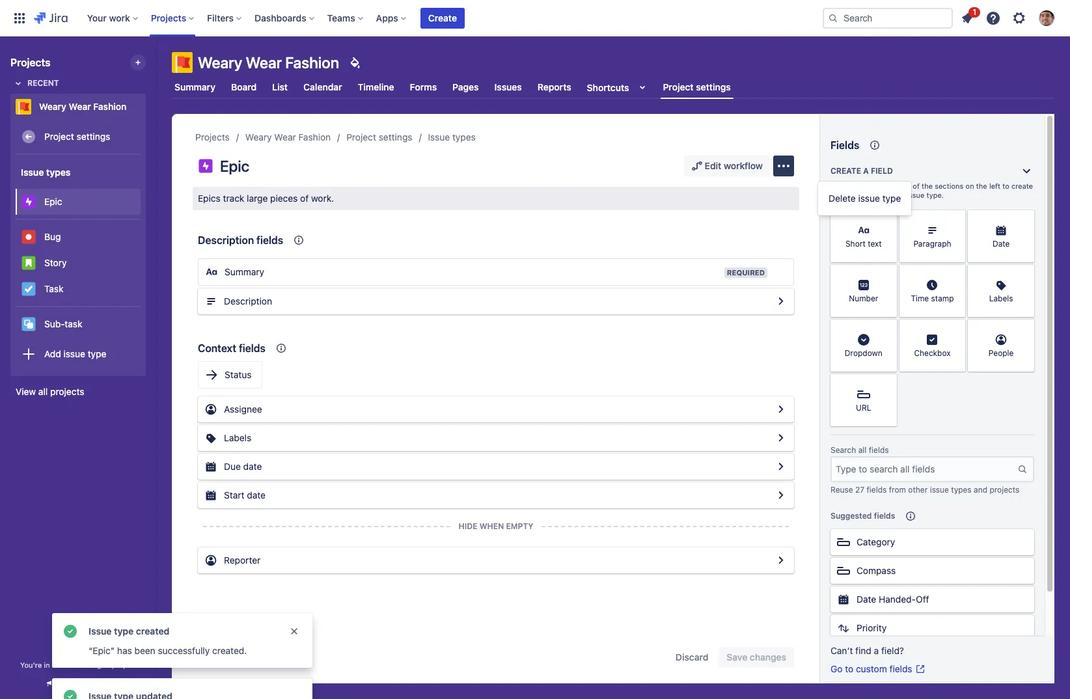 Task type: locate. For each thing, give the bounding box(es) containing it.
date inside date handed-off button
[[857, 594, 877, 605]]

1 horizontal spatial summary
[[225, 266, 265, 278]]

the up type.
[[922, 182, 933, 190]]

your work
[[87, 12, 130, 23]]

projects up issue type icon at the top left of page
[[195, 132, 230, 143]]

paragraph
[[914, 239, 952, 249]]

all
[[38, 386, 48, 397], [859, 446, 867, 455]]

view
[[16, 386, 36, 397]]

epic
[[220, 157, 249, 175], [44, 196, 62, 207]]

types up epic link
[[46, 166, 71, 178]]

more information image for checkbox
[[949, 321, 965, 337]]

more information image for date
[[1018, 212, 1034, 227]]

1 horizontal spatial types
[[453, 132, 476, 143]]

give feedback button down dismiss 'icon'
[[198, 648, 293, 668]]

1 horizontal spatial all
[[859, 446, 867, 455]]

issue for issue types link at the left top
[[428, 132, 450, 143]]

weary wear fashion link down list link
[[245, 130, 331, 145]]

labels up 'people'
[[990, 294, 1014, 304]]

created
[[136, 626, 170, 637]]

issue type icon image
[[198, 158, 214, 174]]

create inside button
[[429, 12, 457, 23]]

weary right the projects link
[[245, 132, 272, 143]]

success image down team-
[[63, 689, 78, 700]]

projects button
[[147, 7, 199, 28]]

forms
[[410, 81, 437, 93]]

1 the from the left
[[922, 182, 933, 190]]

1 horizontal spatial feedback
[[246, 652, 286, 663]]

set background color image
[[347, 55, 363, 70]]

task
[[65, 318, 82, 329]]

0 vertical spatial open field configuration image
[[774, 294, 790, 309]]

weary wear fashion down recent on the top left of page
[[39, 101, 127, 112]]

0 horizontal spatial feedback
[[77, 679, 112, 689]]

1 vertical spatial success image
[[63, 689, 78, 700]]

1 horizontal spatial projects
[[990, 485, 1020, 495]]

1 vertical spatial open field configuration image
[[774, 488, 790, 504]]

3 open field configuration image from the top
[[774, 459, 790, 475]]

issue inside issue types link
[[428, 132, 450, 143]]

issue types inside group
[[21, 166, 71, 178]]

0 horizontal spatial projects
[[10, 57, 51, 68]]

issue inside group
[[21, 166, 44, 178]]

fields left this link will be opened in a new tab icon
[[890, 664, 913, 675]]

fashion up calendar
[[285, 53, 339, 72]]

0 horizontal spatial give feedback
[[58, 679, 112, 689]]

reporter
[[224, 555, 261, 566]]

reuse 27 fields from other issue types and projects
[[831, 485, 1020, 495]]

dashboards
[[255, 12, 307, 23]]

field up for
[[872, 166, 894, 176]]

0 vertical spatial date
[[993, 239, 1011, 249]]

labels up due date
[[224, 433, 252, 444]]

managed
[[78, 661, 110, 670]]

give
[[224, 652, 243, 663], [58, 679, 74, 689]]

more information image up stamp
[[949, 266, 965, 282]]

group containing bug
[[16, 219, 141, 306]]

1 horizontal spatial project
[[347, 132, 376, 143]]

go to custom fields link
[[831, 663, 926, 676]]

0 horizontal spatial types
[[46, 166, 71, 178]]

can't
[[831, 646, 854, 657]]

epic up bug
[[44, 196, 62, 207]]

jira image
[[34, 10, 68, 26], [34, 10, 68, 26]]

weary up board
[[198, 53, 242, 72]]

1 vertical spatial weary wear fashion link
[[245, 130, 331, 145]]

2 group from the top
[[16, 219, 141, 306]]

1 horizontal spatial labels
[[990, 294, 1014, 304]]

0 horizontal spatial project
[[44, 131, 74, 142]]

fields
[[257, 235, 283, 246], [239, 343, 266, 354], [869, 446, 890, 455], [867, 485, 887, 495], [875, 511, 896, 521], [890, 664, 913, 675]]

success image
[[63, 624, 78, 640], [63, 689, 78, 700]]

1 vertical spatial summary
[[225, 266, 265, 278]]

type up for
[[873, 182, 888, 190]]

timeline
[[358, 81, 394, 93]]

open field configuration image
[[774, 402, 790, 418], [774, 431, 790, 446], [774, 459, 790, 475], [774, 553, 790, 569]]

more information image down sections
[[949, 212, 965, 227]]

projects for projects dropdown button
[[151, 12, 186, 23]]

to right left
[[1003, 182, 1010, 190]]

empty
[[506, 522, 534, 532]]

0 horizontal spatial to
[[846, 664, 854, 675]]

sub-task
[[44, 318, 82, 329]]

apps button
[[372, 7, 412, 28]]

1 horizontal spatial epic
[[220, 157, 249, 175]]

weary wear fashion down list link
[[245, 132, 331, 143]]

2 vertical spatial projects
[[195, 132, 230, 143]]

date handed-off button
[[831, 587, 1035, 613]]

0 vertical spatial success image
[[63, 624, 78, 640]]

type inside the delete issue type button
[[883, 193, 902, 204]]

project settings link down recent on the top left of page
[[16, 124, 141, 150]]

2 vertical spatial weary
[[245, 132, 272, 143]]

to up this on the top
[[890, 182, 897, 190]]

date right due
[[243, 461, 262, 472]]

projects
[[151, 12, 186, 23], [10, 57, 51, 68], [195, 132, 230, 143]]

open field configuration image inside reporter button
[[774, 553, 790, 569]]

appswitcher icon image
[[12, 10, 27, 26]]

description down track
[[198, 235, 254, 246]]

weary wear fashion link
[[10, 94, 141, 120], [245, 130, 331, 145]]

more information image
[[880, 212, 896, 227], [949, 212, 965, 227], [880, 266, 896, 282], [949, 266, 965, 282], [949, 321, 965, 337]]

pieces
[[270, 193, 298, 204]]

0 horizontal spatial date
[[857, 594, 877, 605]]

been
[[135, 646, 155, 657]]

2 horizontal spatial project
[[663, 81, 694, 92]]

to
[[890, 182, 897, 190], [1003, 182, 1010, 190], [846, 664, 854, 675]]

0 vertical spatial weary wear fashion link
[[10, 94, 141, 120]]

type down one
[[883, 193, 902, 204]]

more information image down for
[[880, 212, 896, 227]]

0 vertical spatial of
[[913, 182, 920, 190]]

issue types up epic link
[[21, 166, 71, 178]]

2 horizontal spatial types
[[952, 485, 972, 495]]

open field configuration image inside assignee button
[[774, 402, 790, 418]]

1 vertical spatial wear
[[69, 101, 91, 112]]

all right view
[[38, 386, 48, 397]]

project down the timeline link
[[347, 132, 376, 143]]

types for issue types link at the left top
[[453, 132, 476, 143]]

field left for
[[864, 191, 879, 199]]

create a field
[[831, 166, 894, 176]]

to right go
[[846, 664, 854, 675]]

issue down forms link
[[428, 132, 450, 143]]

summary down description fields
[[225, 266, 265, 278]]

custom down can't find a field?
[[857, 664, 888, 675]]

pages link
[[450, 76, 482, 99]]

discard
[[676, 652, 709, 663]]

open field configuration image inside start date button
[[774, 488, 790, 504]]

more information image down stamp
[[949, 321, 965, 337]]

types inside group
[[46, 166, 71, 178]]

shortcuts
[[587, 82, 630, 93]]

apps
[[376, 12, 399, 23]]

bug
[[44, 231, 61, 242]]

1 horizontal spatial weary
[[198, 53, 242, 72]]

issue types down pages link
[[428, 132, 476, 143]]

0 horizontal spatial weary
[[39, 101, 66, 112]]

left
[[990, 182, 1001, 190]]

issue down one
[[908, 191, 925, 199]]

weary wear fashion link down recent on the top left of page
[[10, 94, 141, 120]]

a
[[864, 166, 869, 176], [850, 182, 854, 190], [831, 191, 835, 199], [875, 646, 880, 657], [52, 661, 56, 670]]

1 horizontal spatial issue
[[89, 626, 112, 637]]

1 vertical spatial description
[[224, 296, 272, 307]]

work
[[109, 12, 130, 23]]

primary element
[[8, 0, 823, 36]]

2 open field configuration image from the top
[[774, 431, 790, 446]]

types for group containing issue types
[[46, 166, 71, 178]]

issue up "epic"
[[89, 626, 112, 637]]

the right on
[[977, 182, 988, 190]]

1 vertical spatial feedback
[[77, 679, 112, 689]]

open field configuration image
[[774, 294, 790, 309], [774, 488, 790, 504]]

"epic"
[[89, 646, 115, 657]]

issue up epic link
[[21, 166, 44, 178]]

one
[[899, 182, 911, 190]]

issues
[[495, 81, 522, 93]]

reports link
[[535, 76, 574, 99]]

time stamp
[[912, 294, 955, 304]]

all right search
[[859, 446, 867, 455]]

issue types for group containing issue types
[[21, 166, 71, 178]]

1 vertical spatial field
[[856, 182, 871, 190]]

2 open field configuration image from the top
[[774, 488, 790, 504]]

0 vertical spatial projects
[[151, 12, 186, 23]]

0 vertical spatial field
[[872, 166, 894, 176]]

1 vertical spatial of
[[300, 193, 309, 204]]

of inside drag a field type to one of the sections on the left to create a custom field for this issue type.
[[913, 182, 920, 190]]

can't find a field?
[[831, 646, 905, 657]]

1 horizontal spatial create
[[831, 166, 862, 176]]

weary down recent on the top left of page
[[39, 101, 66, 112]]

1 vertical spatial all
[[859, 446, 867, 455]]

dashboards button
[[251, 7, 320, 28]]

date up priority
[[857, 594, 877, 605]]

types down pages link
[[453, 132, 476, 143]]

sub-task link
[[16, 311, 141, 337]]

on
[[966, 182, 975, 190]]

type inside the add issue type button
[[88, 348, 106, 359]]

1 vertical spatial issue
[[21, 166, 44, 178]]

1 vertical spatial create
[[831, 166, 862, 176]]

1 horizontal spatial give feedback button
[[198, 648, 293, 668]]

give right successfully
[[224, 652, 243, 663]]

wear
[[246, 53, 282, 72], [69, 101, 91, 112], [275, 132, 296, 143]]

bug link
[[16, 224, 141, 250]]

1 horizontal spatial projects
[[151, 12, 186, 23]]

1 horizontal spatial issue types
[[428, 132, 476, 143]]

labels
[[990, 294, 1014, 304], [224, 433, 252, 444]]

2 vertical spatial types
[[952, 485, 972, 495]]

more information image for time stamp
[[949, 266, 965, 282]]

4 open field configuration image from the top
[[774, 553, 790, 569]]

created.
[[212, 646, 247, 657]]

create
[[429, 12, 457, 23], [831, 166, 862, 176]]

fashion left add to starred image
[[93, 101, 127, 112]]

2 vertical spatial weary wear fashion
[[245, 132, 331, 143]]

tab list
[[164, 76, 1063, 99]]

1 vertical spatial labels
[[224, 433, 252, 444]]

projects down add issue type
[[50, 386, 84, 397]]

0 vertical spatial date
[[243, 461, 262, 472]]

0 horizontal spatial summary
[[175, 81, 216, 93]]

0 horizontal spatial the
[[922, 182, 933, 190]]

edit workflow
[[705, 160, 763, 171]]

0 horizontal spatial labels
[[224, 433, 252, 444]]

a down drag
[[831, 191, 835, 199]]

project down recent on the top left of page
[[44, 131, 74, 142]]

off
[[917, 594, 930, 605]]

1 horizontal spatial weary wear fashion link
[[245, 130, 331, 145]]

sections
[[936, 182, 964, 190]]

2 horizontal spatial to
[[1003, 182, 1010, 190]]

banner
[[0, 0, 1071, 36]]

0 vertical spatial projects
[[50, 386, 84, 397]]

1 vertical spatial types
[[46, 166, 71, 178]]

epic right issue type icon at the top left of page
[[220, 157, 249, 175]]

0 vertical spatial all
[[38, 386, 48, 397]]

1 vertical spatial give
[[58, 679, 74, 689]]

start
[[224, 490, 245, 501]]

custom
[[837, 191, 862, 199], [857, 664, 888, 675]]

0 horizontal spatial issue types
[[21, 166, 71, 178]]

2 horizontal spatial issue
[[428, 132, 450, 143]]

give down team-
[[58, 679, 74, 689]]

open field configuration image inside the labels button
[[774, 431, 790, 446]]

field for create
[[872, 166, 894, 176]]

of right one
[[913, 182, 920, 190]]

start date
[[224, 490, 266, 501]]

short
[[846, 239, 866, 249]]

1 vertical spatial date
[[247, 490, 266, 501]]

open field configuration image inside description button
[[774, 294, 790, 309]]

of left work.
[[300, 193, 309, 204]]

custom down drag
[[837, 191, 862, 199]]

sub-
[[44, 318, 65, 329]]

1 group from the top
[[16, 155, 141, 375]]

2 horizontal spatial projects
[[195, 132, 230, 143]]

0 horizontal spatial give feedback button
[[37, 674, 119, 695]]

1 vertical spatial weary wear fashion
[[39, 101, 127, 112]]

assignee button
[[198, 397, 795, 423]]

a right find
[[875, 646, 880, 657]]

edit
[[705, 160, 722, 171]]

date down left
[[993, 239, 1011, 249]]

dismiss image
[[289, 627, 300, 637]]

0 horizontal spatial weary wear fashion link
[[10, 94, 141, 120]]

1 open field configuration image from the top
[[774, 402, 790, 418]]

summary left board
[[175, 81, 216, 93]]

and
[[975, 485, 988, 495]]

success image
[[63, 689, 78, 700]]

open field configuration image inside the due date button
[[774, 459, 790, 475]]

issue right add
[[64, 348, 85, 359]]

create up drag
[[831, 166, 862, 176]]

feedback
[[246, 652, 286, 663], [77, 679, 112, 689]]

story
[[44, 257, 67, 268]]

projects right and
[[990, 485, 1020, 495]]

more information image for short text
[[880, 212, 896, 227]]

1 horizontal spatial the
[[977, 182, 988, 190]]

context fields
[[198, 343, 266, 354]]

open field configuration image for labels
[[774, 431, 790, 446]]

1 horizontal spatial of
[[913, 182, 920, 190]]

workflow
[[724, 160, 763, 171]]

issue inside group
[[64, 348, 85, 359]]

fields left more information about the suggested fields image
[[875, 511, 896, 521]]

type up has
[[114, 626, 134, 637]]

success image up team-
[[63, 624, 78, 640]]

Type to search all fields text field
[[833, 458, 1018, 481]]

more information image
[[1018, 212, 1034, 227], [1018, 266, 1034, 282], [880, 321, 896, 337], [1018, 321, 1034, 337]]

0 horizontal spatial all
[[38, 386, 48, 397]]

type down "sub-task" 'link' at the top of the page
[[88, 348, 106, 359]]

date right "start"
[[247, 490, 266, 501]]

suggested fields
[[831, 511, 896, 521]]

view all projects
[[16, 386, 84, 397]]

1 horizontal spatial give
[[224, 652, 243, 663]]

reporter button
[[198, 548, 795, 574]]

0 vertical spatial wear
[[246, 53, 282, 72]]

summary
[[175, 81, 216, 93], [225, 266, 265, 278]]

0 vertical spatial give feedback
[[224, 652, 286, 663]]

project right shortcuts dropdown button at the top of page
[[663, 81, 694, 92]]

projects up recent on the top left of page
[[10, 57, 51, 68]]

story link
[[16, 250, 141, 276]]

1 open field configuration image from the top
[[774, 294, 790, 309]]

work.
[[311, 193, 334, 204]]

2 vertical spatial fashion
[[299, 132, 331, 143]]

banner containing your work
[[0, 0, 1071, 36]]

types left and
[[952, 485, 972, 495]]

project settings link down the timeline link
[[347, 130, 413, 145]]

more information image down "text"
[[880, 266, 896, 282]]

create right apps dropdown button
[[429, 12, 457, 23]]

field up delete issue type
[[856, 182, 871, 190]]

more information about the context fields image
[[291, 233, 307, 248]]

0 vertical spatial create
[[429, 12, 457, 23]]

more information image for number
[[880, 266, 896, 282]]

group
[[16, 155, 141, 375], [16, 219, 141, 306]]

date
[[993, 239, 1011, 249], [857, 594, 877, 605]]

projects inside dropdown button
[[151, 12, 186, 23]]

open field configuration image for reporter
[[774, 553, 790, 569]]

help image
[[986, 10, 1002, 26]]

projects link
[[195, 130, 230, 145]]

collapse recent projects image
[[10, 76, 26, 91]]

fashion down calendar link
[[299, 132, 331, 143]]

description up context fields at the left of page
[[224, 296, 272, 307]]

give feedback button down you're in a team-managed project
[[37, 674, 119, 695]]

description inside description button
[[224, 296, 272, 307]]

0 horizontal spatial epic
[[44, 196, 62, 207]]

custom inside drag a field type to one of the sections on the left to create a custom field for this issue type.
[[837, 191, 862, 199]]

type.
[[927, 191, 945, 199]]

find
[[856, 646, 872, 657]]

weary wear fashion up list
[[198, 53, 339, 72]]

handed-
[[879, 594, 917, 605]]

more information image for paragraph
[[949, 212, 965, 227]]

priority
[[857, 623, 887, 634]]

create for create
[[429, 12, 457, 23]]

1 vertical spatial projects
[[990, 485, 1020, 495]]

projects right work
[[151, 12, 186, 23]]

0 vertical spatial issue
[[428, 132, 450, 143]]

1 vertical spatial projects
[[10, 57, 51, 68]]



Task type: describe. For each thing, give the bounding box(es) containing it.
group containing issue types
[[16, 155, 141, 375]]

add to starred image
[[142, 99, 158, 115]]

issue right other
[[931, 485, 950, 495]]

27
[[856, 485, 865, 495]]

filters button
[[203, 7, 247, 28]]

description button
[[198, 289, 795, 315]]

more information image for labels
[[1018, 266, 1034, 282]]

add issue type image
[[21, 347, 36, 362]]

recent
[[27, 78, 59, 88]]

checkbox
[[915, 349, 951, 359]]

shortcuts button
[[585, 76, 653, 99]]

0 vertical spatial give feedback button
[[198, 648, 293, 668]]

other
[[909, 485, 928, 495]]

0 vertical spatial fashion
[[285, 53, 339, 72]]

reports
[[538, 81, 572, 93]]

1 horizontal spatial to
[[890, 182, 897, 190]]

large
[[247, 193, 268, 204]]

sidebar navigation image
[[142, 52, 171, 78]]

compass button
[[831, 558, 1035, 584]]

view all projects link
[[10, 380, 146, 404]]

date for start date
[[247, 490, 266, 501]]

number
[[850, 294, 879, 304]]

start date button
[[198, 483, 795, 509]]

2 horizontal spatial project settings
[[663, 81, 731, 92]]

tab list containing project settings
[[164, 76, 1063, 99]]

all for view
[[38, 386, 48, 397]]

1 horizontal spatial settings
[[379, 132, 413, 143]]

1
[[973, 7, 977, 17]]

task
[[44, 283, 64, 294]]

add issue type
[[44, 348, 106, 359]]

1 vertical spatial weary
[[39, 101, 66, 112]]

more information image for dropdown
[[880, 321, 896, 337]]

in
[[44, 661, 50, 670]]

search
[[831, 446, 857, 455]]

hide when empty
[[459, 522, 534, 532]]

0 vertical spatial weary wear fashion
[[198, 53, 339, 72]]

0 vertical spatial weary
[[198, 53, 242, 72]]

search all fields
[[831, 446, 890, 455]]

compass
[[857, 565, 896, 576]]

forms link
[[408, 76, 440, 99]]

due date button
[[198, 454, 795, 480]]

description for description
[[224, 296, 272, 307]]

1 vertical spatial fashion
[[93, 101, 127, 112]]

url
[[857, 403, 872, 413]]

list link
[[270, 76, 291, 99]]

text
[[868, 239, 882, 249]]

1 vertical spatial custom
[[857, 664, 888, 675]]

2 horizontal spatial weary
[[245, 132, 272, 143]]

fields right 27
[[867, 485, 887, 495]]

people
[[989, 349, 1015, 359]]

date handed-off
[[857, 594, 930, 605]]

1 vertical spatial give feedback button
[[37, 674, 119, 695]]

date for due date
[[243, 461, 262, 472]]

0 horizontal spatial project settings link
[[16, 124, 141, 150]]

0 vertical spatial feedback
[[246, 652, 286, 663]]

track
[[223, 193, 245, 204]]

0 vertical spatial summary
[[175, 81, 216, 93]]

0 horizontal spatial project settings
[[44, 131, 110, 142]]

notifications image
[[960, 10, 976, 26]]

more information about the context fields image
[[274, 341, 289, 356]]

description for description fields
[[198, 235, 254, 246]]

epics track large pieces of work.
[[198, 193, 334, 204]]

delete
[[829, 193, 856, 204]]

from
[[890, 485, 907, 495]]

context
[[198, 343, 236, 354]]

more information about the fields image
[[868, 137, 883, 153]]

projects for the projects link
[[195, 132, 230, 143]]

calendar link
[[301, 76, 345, 99]]

field?
[[882, 646, 905, 657]]

go to custom fields
[[831, 664, 913, 675]]

more options image
[[776, 158, 792, 174]]

this link will be opened in a new tab image
[[916, 664, 926, 675]]

board
[[231, 81, 257, 93]]

fields left more information about the context fields icon
[[257, 235, 283, 246]]

1 horizontal spatial project settings link
[[347, 130, 413, 145]]

search image
[[829, 13, 839, 23]]

teams button
[[324, 7, 368, 28]]

1 horizontal spatial project settings
[[347, 132, 413, 143]]

0 vertical spatial epic
[[220, 157, 249, 175]]

open field configuration image for assignee
[[774, 402, 790, 418]]

board link
[[229, 76, 259, 99]]

dropdown
[[845, 349, 883, 359]]

a right in at the bottom left of the page
[[52, 661, 56, 670]]

0 horizontal spatial projects
[[50, 386, 84, 397]]

project
[[112, 661, 136, 670]]

delete issue type button
[[819, 186, 912, 212]]

Search field
[[823, 7, 954, 28]]

edit workflow button
[[684, 156, 771, 177]]

field for drag
[[856, 182, 871, 190]]

create for create a field
[[831, 166, 862, 176]]

due
[[224, 461, 241, 472]]

filters
[[207, 12, 234, 23]]

open field configuration image for start date
[[774, 488, 790, 504]]

task link
[[16, 276, 141, 302]]

issues link
[[492, 76, 525, 99]]

when
[[480, 522, 504, 532]]

short text
[[846, 239, 882, 249]]

reuse
[[831, 485, 854, 495]]

date for date handed-off
[[857, 594, 877, 605]]

teams
[[327, 12, 355, 23]]

you're in a team-managed project
[[20, 661, 136, 670]]

create
[[1012, 182, 1034, 190]]

type inside drag a field type to one of the sections on the left to create a custom field for this issue type.
[[873, 182, 888, 190]]

open field configuration image for description
[[774, 294, 790, 309]]

priority button
[[831, 616, 1035, 642]]

labels button
[[198, 425, 795, 451]]

your profile and settings image
[[1040, 10, 1055, 26]]

fields
[[831, 139, 860, 151]]

project inside tab list
[[663, 81, 694, 92]]

this
[[893, 191, 906, 199]]

add
[[44, 348, 61, 359]]

2 horizontal spatial settings
[[697, 81, 731, 92]]

0 horizontal spatial settings
[[77, 131, 110, 142]]

timeline link
[[355, 76, 397, 99]]

status
[[225, 369, 252, 380]]

date for date
[[993, 239, 1011, 249]]

1 success image from the top
[[63, 624, 78, 640]]

hide
[[459, 522, 478, 532]]

create project image
[[133, 57, 143, 68]]

issue type created
[[89, 626, 170, 637]]

fields right search
[[869, 446, 890, 455]]

issue types for issue types link at the left top
[[428, 132, 476, 143]]

more information image for people
[[1018, 321, 1034, 337]]

a down more information about the fields image at the top of page
[[864, 166, 869, 176]]

open field configuration image for due date
[[774, 459, 790, 475]]

all for search
[[859, 446, 867, 455]]

issue for group containing issue types
[[21, 166, 44, 178]]

calendar
[[304, 81, 342, 93]]

2 success image from the top
[[63, 689, 78, 700]]

issue inside drag a field type to one of the sections on the left to create a custom field for this issue type.
[[908, 191, 925, 199]]

more information about the suggested fields image
[[904, 509, 919, 524]]

fields left more information about the context fields image
[[239, 343, 266, 354]]

2 vertical spatial wear
[[275, 132, 296, 143]]

a right drag
[[850, 182, 854, 190]]

delete issue type
[[829, 193, 902, 204]]

description fields
[[198, 235, 283, 246]]

your
[[87, 12, 107, 23]]

2 vertical spatial issue
[[89, 626, 112, 637]]

2 the from the left
[[977, 182, 988, 190]]

labels inside button
[[224, 433, 252, 444]]

drag a field type to one of the sections on the left to create a custom field for this issue type.
[[831, 182, 1034, 199]]

epic inside group
[[44, 196, 62, 207]]

add issue type button
[[16, 341, 141, 367]]

0 vertical spatial labels
[[990, 294, 1014, 304]]

epics
[[198, 193, 221, 204]]

2 vertical spatial field
[[864, 191, 879, 199]]

1 horizontal spatial give feedback
[[224, 652, 286, 663]]

suggested
[[831, 511, 873, 521]]

team-
[[58, 661, 78, 670]]

settings image
[[1012, 10, 1028, 26]]

issue left for
[[859, 193, 881, 204]]

drag
[[831, 182, 848, 190]]

0 horizontal spatial give
[[58, 679, 74, 689]]

"epic" has been successfully created.
[[89, 646, 247, 657]]



Task type: vqa. For each thing, say whether or not it's contained in the screenshot.


